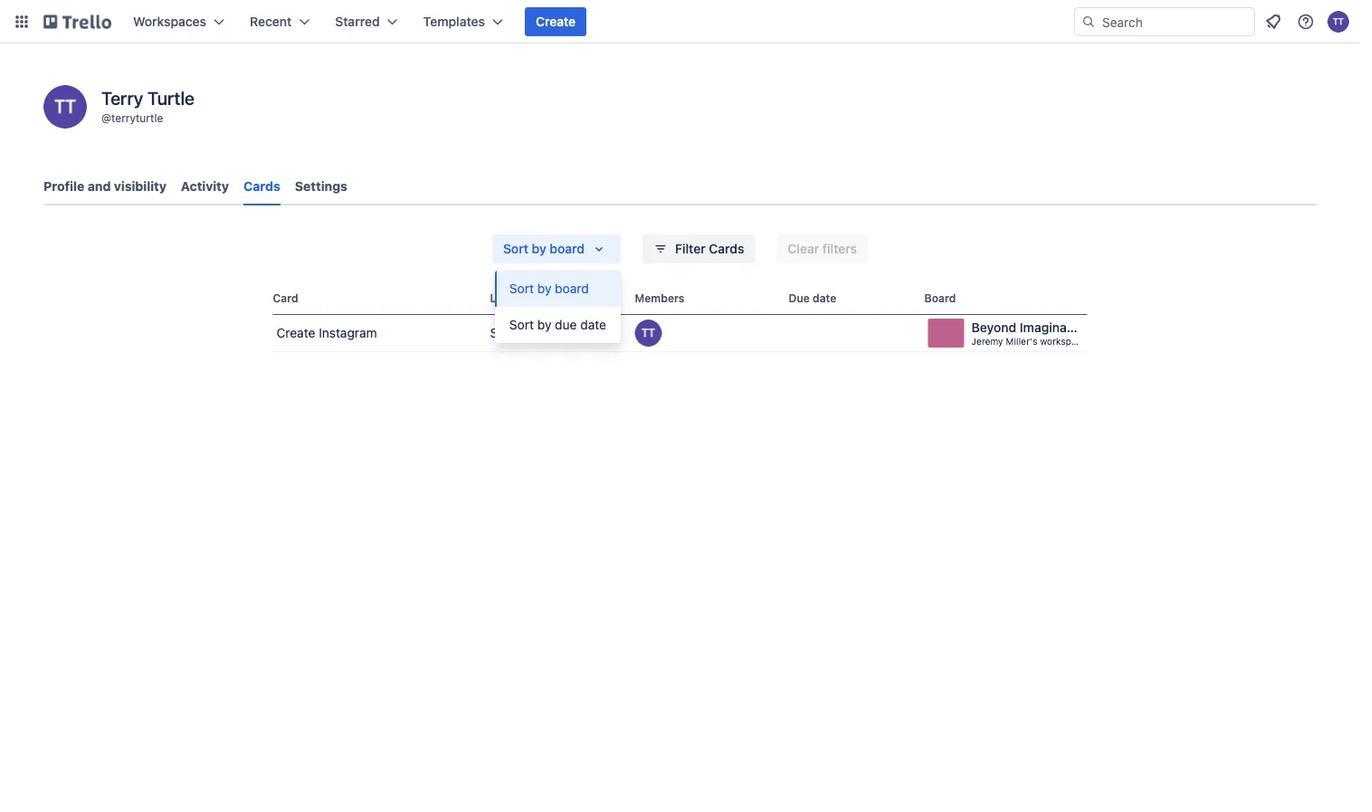 Task type: vqa. For each thing, say whether or not it's contained in the screenshot.
Switch to… image
no



Task type: locate. For each thing, give the bounding box(es) containing it.
by inside button
[[538, 317, 552, 332]]

sort inside dropdown button
[[503, 241, 529, 256]]

1 vertical spatial date
[[581, 317, 607, 332]]

1 vertical spatial sort by board
[[510, 281, 589, 296]]

filter cards button
[[643, 235, 756, 263]]

0 vertical spatial sort by board
[[503, 241, 585, 256]]

media
[[529, 326, 564, 340]]

due
[[789, 292, 810, 304]]

settings
[[295, 179, 348, 194]]

1 vertical spatial by
[[538, 281, 552, 296]]

date inside button
[[581, 317, 607, 332]]

0 vertical spatial by
[[532, 241, 547, 256]]

workspaces button
[[122, 7, 235, 36]]

sort by board up sort by due date
[[510, 281, 589, 296]]

primary element
[[0, 0, 1361, 43]]

beyond imagination jeremy miller's workspace
[[972, 320, 1090, 346]]

1 vertical spatial create
[[277, 326, 316, 340]]

sort by board up sort by board button
[[503, 241, 585, 256]]

sort for sort by board button
[[510, 281, 534, 296]]

board up due
[[555, 281, 589, 296]]

create inside button
[[536, 14, 576, 29]]

search image
[[1082, 14, 1097, 29]]

create
[[536, 14, 576, 29], [277, 326, 316, 340]]

1 horizontal spatial create
[[536, 14, 576, 29]]

sort
[[503, 241, 529, 256], [510, 281, 534, 296], [510, 317, 534, 332]]

workspaces
[[133, 14, 206, 29]]

imagination
[[1020, 320, 1090, 335]]

visibility
[[114, 179, 167, 194]]

board
[[550, 241, 585, 256], [555, 281, 589, 296]]

2 vertical spatial by
[[538, 317, 552, 332]]

card
[[273, 292, 299, 304]]

sort inside button
[[510, 317, 534, 332]]

0 vertical spatial terry turtle (terryturtle) image
[[1328, 11, 1350, 33]]

2 vertical spatial sort
[[510, 317, 534, 332]]

filter
[[676, 241, 706, 256]]

terry turtle (terryturtle) image
[[1328, 11, 1350, 33], [635, 320, 662, 347]]

terry turtle (terryturtle) image right the open information menu image at the right top of the page
[[1328, 11, 1350, 33]]

board inside dropdown button
[[550, 241, 585, 256]]

by for sort by board dropdown button
[[532, 241, 547, 256]]

starred
[[335, 14, 380, 29]]

by for "sort by due date" button
[[538, 317, 552, 332]]

Search field
[[1097, 8, 1255, 35]]

by inside dropdown button
[[532, 241, 547, 256]]

list
[[490, 292, 510, 304]]

0 horizontal spatial cards
[[244, 179, 281, 194]]

1 vertical spatial board
[[555, 281, 589, 296]]

by left due
[[538, 317, 552, 332]]

create for create instagram
[[277, 326, 316, 340]]

0 vertical spatial sort
[[503, 241, 529, 256]]

terry turtle (terryturtle) image down members
[[635, 320, 662, 347]]

due date
[[789, 292, 837, 304]]

by up sort by board button
[[532, 241, 547, 256]]

menu
[[495, 271, 621, 343]]

by inside button
[[538, 281, 552, 296]]

1 horizontal spatial cards
[[709, 241, 745, 256]]

sort up the social media
[[510, 281, 534, 296]]

profile and visibility
[[43, 179, 167, 194]]

by
[[532, 241, 547, 256], [538, 281, 552, 296], [538, 317, 552, 332]]

terry turtle (terryturtle) image
[[43, 85, 87, 129]]

sort up "list"
[[503, 241, 529, 256]]

sort by board inside dropdown button
[[503, 241, 585, 256]]

board inside button
[[555, 281, 589, 296]]

date
[[813, 292, 837, 304], [581, 317, 607, 332]]

1 vertical spatial cards
[[709, 241, 745, 256]]

sort for "sort by due date" button
[[510, 317, 534, 332]]

sort down "list"
[[510, 317, 534, 332]]

workspace
[[1041, 336, 1088, 346]]

members
[[635, 292, 685, 304]]

terry turtle @ terryturtle
[[101, 87, 195, 124]]

0 horizontal spatial date
[[581, 317, 607, 332]]

0 horizontal spatial terry turtle (terryturtle) image
[[635, 320, 662, 347]]

sort by board for sort by board dropdown button
[[503, 241, 585, 256]]

0 vertical spatial date
[[813, 292, 837, 304]]

1 vertical spatial sort
[[510, 281, 534, 296]]

sort by due date
[[510, 317, 607, 332]]

0 vertical spatial cards
[[244, 179, 281, 194]]

cards right filter
[[709, 241, 745, 256]]

by up sort by due date
[[538, 281, 552, 296]]

cards
[[244, 179, 281, 194], [709, 241, 745, 256]]

0 horizontal spatial create
[[277, 326, 316, 340]]

1 vertical spatial terry turtle (terryturtle) image
[[635, 320, 662, 347]]

cards right activity
[[244, 179, 281, 194]]

0 vertical spatial create
[[536, 14, 576, 29]]

turtle
[[148, 87, 195, 108]]

open information menu image
[[1298, 13, 1316, 31]]

1 horizontal spatial date
[[813, 292, 837, 304]]

activity link
[[181, 170, 229, 203]]

sort by board inside button
[[510, 281, 589, 296]]

board up sort by board button
[[550, 241, 585, 256]]

sort by board
[[503, 241, 585, 256], [510, 281, 589, 296]]

sort inside button
[[510, 281, 534, 296]]

instagram
[[319, 326, 377, 340]]

0 vertical spatial board
[[550, 241, 585, 256]]

sort by board button
[[493, 235, 621, 263]]

jeremy
[[972, 336, 1004, 346]]



Task type: describe. For each thing, give the bounding box(es) containing it.
and
[[88, 179, 111, 194]]

0 notifications image
[[1263, 11, 1285, 33]]

sort by board button
[[495, 271, 621, 307]]

activity
[[181, 179, 229, 194]]

sort for sort by board dropdown button
[[503, 241, 529, 256]]

social
[[490, 326, 526, 340]]

profile
[[43, 179, 84, 194]]

sort by due date button
[[495, 307, 621, 343]]

terry
[[101, 87, 143, 108]]

clear filters
[[788, 241, 858, 256]]

board
[[925, 292, 957, 304]]

starred button
[[324, 7, 409, 36]]

due
[[555, 317, 577, 332]]

menu containing sort by board
[[495, 271, 621, 343]]

1 horizontal spatial terry turtle (terryturtle) image
[[1328, 11, 1350, 33]]

board for sort by board dropdown button
[[550, 241, 585, 256]]

settings link
[[295, 170, 348, 203]]

profile and visibility link
[[43, 170, 167, 203]]

recent
[[250, 14, 292, 29]]

sort by board for sort by board button
[[510, 281, 589, 296]]

templates
[[423, 14, 485, 29]]

create button
[[525, 7, 587, 36]]

board for sort by board button
[[555, 281, 589, 296]]

back to home image
[[43, 7, 111, 36]]

filters
[[823, 241, 858, 256]]

clear
[[788, 241, 820, 256]]

create instagram
[[277, 326, 377, 340]]

cards inside filter cards button
[[709, 241, 745, 256]]

terryturtle
[[111, 111, 163, 124]]

social media
[[490, 326, 564, 340]]

filter cards
[[676, 241, 745, 256]]

cards link
[[244, 170, 281, 206]]

beyond
[[972, 320, 1017, 335]]

@
[[101, 111, 111, 124]]

create for create
[[536, 14, 576, 29]]

create instagram link
[[273, 315, 483, 351]]

by for sort by board button
[[538, 281, 552, 296]]

miller's
[[1006, 336, 1038, 346]]

templates button
[[413, 7, 514, 36]]

recent button
[[239, 7, 321, 36]]

clear filters button
[[777, 235, 868, 263]]



